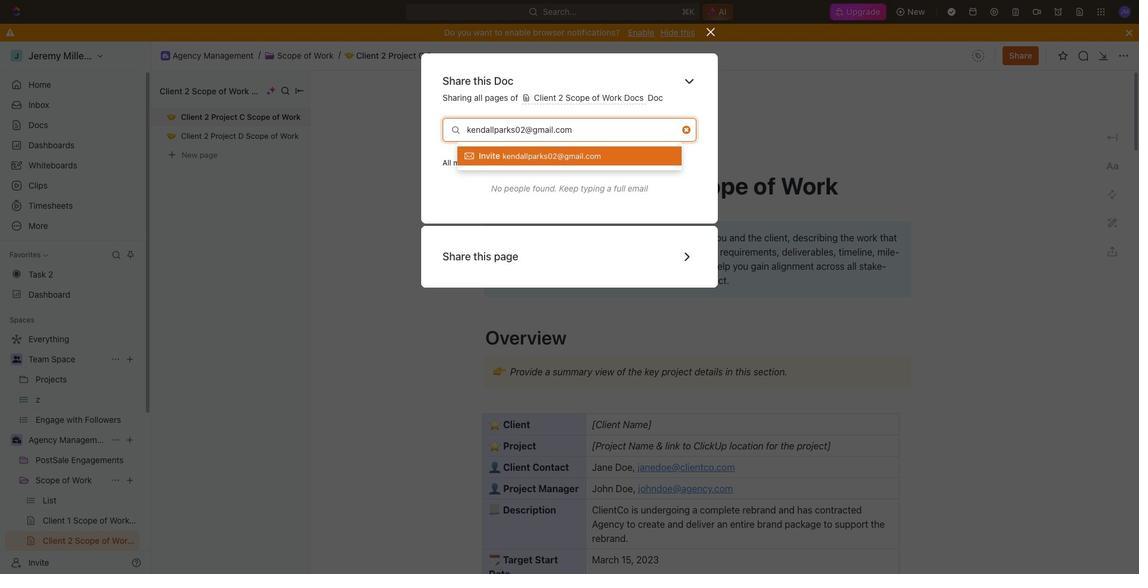 Task type: vqa. For each thing, say whether or not it's contained in the screenshot.
topics
no



Task type: locate. For each thing, give the bounding box(es) containing it.
0 vertical spatial business time image
[[163, 53, 169, 58]]

1 vertical spatial business time image
[[12, 437, 21, 444]]

0 horizontal spatial business time image
[[12, 437, 21, 444]]

tree inside sidebar "navigation"
[[5, 330, 139, 574]]

business time image
[[163, 53, 169, 58], [12, 437, 21, 444]]

business time image inside sidebar "navigation"
[[12, 437, 21, 444]]

1 horizontal spatial business time image
[[163, 53, 169, 58]]

tree
[[5, 330, 139, 574]]



Task type: describe. For each thing, give the bounding box(es) containing it.
Invite by name or email text field
[[449, 121, 678, 139]]

user group image
[[12, 356, 21, 363]]

sidebar navigation
[[0, 42, 151, 574]]

clear search image
[[682, 126, 691, 134]]



